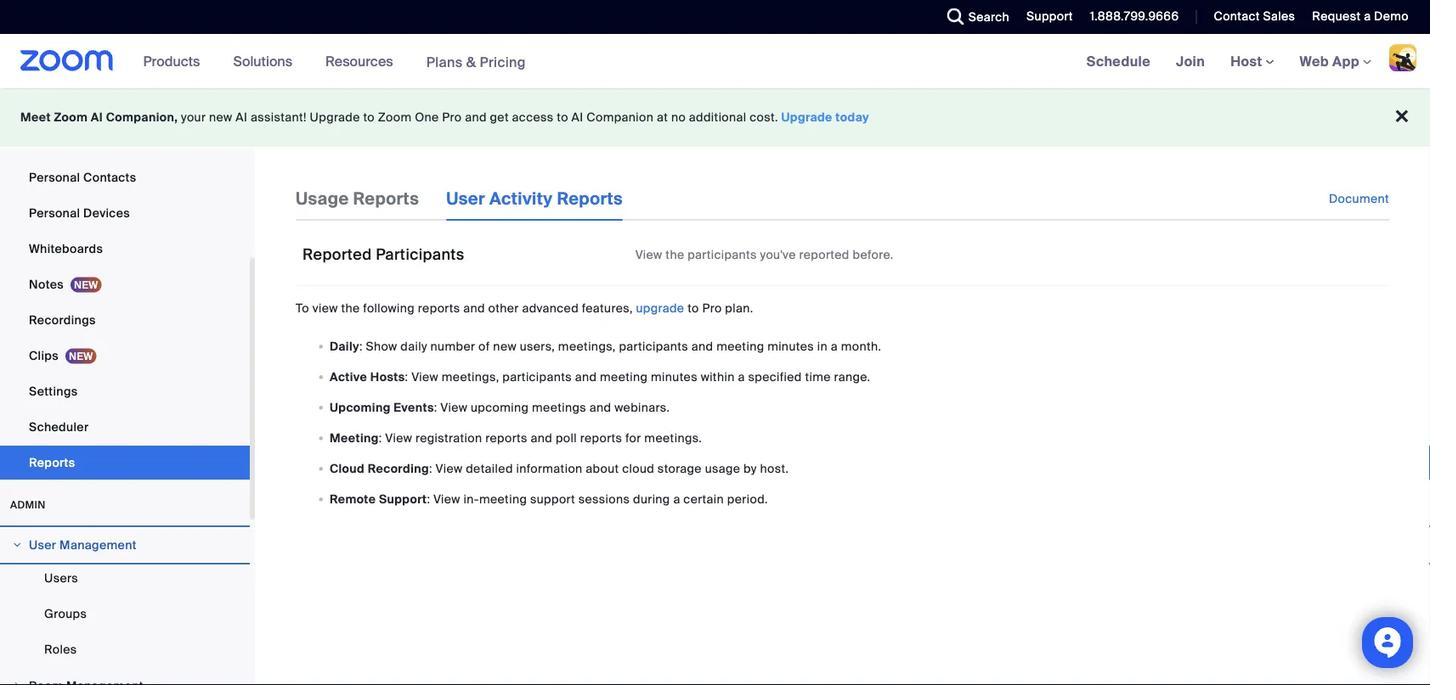 Task type: vqa. For each thing, say whether or not it's contained in the screenshot.
footer
no



Task type: locate. For each thing, give the bounding box(es) containing it.
view down daily
[[411, 369, 439, 385]]

your
[[181, 110, 206, 125]]

personal up whiteboards
[[29, 205, 80, 221]]

user management menu item
[[0, 529, 250, 562]]

minutes left in
[[768, 338, 814, 354]]

1 horizontal spatial support
[[1027, 8, 1073, 24]]

about
[[586, 461, 619, 477]]

reports down upcoming events : view upcoming meetings and webinars.
[[485, 430, 528, 446]]

you've
[[760, 247, 796, 263]]

scheduler
[[29, 419, 89, 435]]

0 horizontal spatial minutes
[[651, 369, 698, 385]]

1 horizontal spatial ai
[[236, 110, 248, 125]]

users link
[[0, 562, 250, 596]]

1 horizontal spatial minutes
[[768, 338, 814, 354]]

assistant!
[[251, 110, 307, 125]]

2 horizontal spatial reports
[[557, 188, 623, 209]]

: left in-
[[427, 491, 430, 507]]

meeting down daily : show daily number of new users, meetings, participants and meeting minutes in a month.
[[600, 369, 648, 385]]

cloud
[[330, 461, 365, 477]]

personal for personal devices
[[29, 205, 80, 221]]

features,
[[582, 301, 633, 316]]

meeting
[[717, 338, 764, 354], [600, 369, 648, 385], [479, 491, 527, 507]]

1 vertical spatial meeting
[[600, 369, 648, 385]]

user for user activity reports
[[446, 188, 485, 209]]

0 vertical spatial meeting
[[717, 338, 764, 354]]

a left demo
[[1364, 8, 1371, 24]]

minutes left within
[[651, 369, 698, 385]]

companion,
[[106, 110, 178, 125]]

user inside tabs of report home tab list
[[446, 188, 485, 209]]

settings
[[29, 384, 78, 399]]

to right upgrade at the left
[[688, 301, 699, 316]]

: for recording
[[429, 461, 432, 477]]

menu item
[[0, 671, 250, 686]]

participants down upgrade at the left
[[619, 338, 688, 354]]

1 horizontal spatial reports
[[353, 188, 419, 209]]

0 horizontal spatial ai
[[91, 110, 103, 125]]

0 vertical spatial personal
[[29, 170, 80, 185]]

0 vertical spatial user
[[446, 188, 485, 209]]

2 vertical spatial participants
[[502, 369, 572, 385]]

banner containing products
[[0, 34, 1430, 90]]

products
[[143, 52, 200, 70]]

0 vertical spatial participants
[[688, 247, 757, 263]]

1 horizontal spatial zoom
[[378, 110, 412, 125]]

user
[[446, 188, 485, 209], [29, 538, 56, 553]]

0 horizontal spatial pro
[[442, 110, 462, 125]]

0 horizontal spatial support
[[379, 491, 427, 507]]

1 horizontal spatial upgrade
[[781, 110, 833, 125]]

web app button
[[1300, 52, 1372, 70]]

new right your
[[209, 110, 233, 125]]

plans & pricing link
[[426, 53, 526, 71], [426, 53, 526, 71]]

activity
[[489, 188, 553, 209]]

view down registration
[[436, 461, 463, 477]]

banner
[[0, 34, 1430, 90]]

zoom left one
[[378, 110, 412, 125]]

0 horizontal spatial meetings,
[[442, 369, 499, 385]]

meetings, down of
[[442, 369, 499, 385]]

recordings link
[[0, 303, 250, 337]]

personal down phone
[[29, 170, 80, 185]]

meeting down detailed
[[479, 491, 527, 507]]

groups link
[[0, 597, 250, 631]]

request a demo link
[[1300, 0, 1430, 34], [1312, 8, 1409, 24]]

0 vertical spatial support
[[1027, 8, 1073, 24]]

reports up "number"
[[418, 301, 460, 316]]

sessions
[[578, 491, 630, 507]]

: up registration
[[434, 400, 437, 415]]

host button
[[1231, 52, 1274, 70]]

zoom up phone
[[54, 110, 88, 125]]

roles
[[44, 642, 77, 658]]

1 horizontal spatial pro
[[702, 301, 722, 316]]

whiteboards
[[29, 241, 103, 257]]

specified
[[748, 369, 802, 385]]

upcoming
[[471, 400, 529, 415]]

view up upgrade link
[[635, 247, 663, 263]]

webinars.
[[615, 400, 670, 415]]

phone link
[[0, 125, 250, 159]]

2 horizontal spatial reports
[[580, 430, 622, 446]]

view for participants
[[411, 369, 439, 385]]

: down registration
[[429, 461, 432, 477]]

before.
[[853, 247, 894, 263]]

right image
[[12, 541, 22, 551], [12, 682, 22, 686]]

1 right image from the top
[[12, 541, 22, 551]]

ai left "companion"
[[572, 110, 583, 125]]

schedule link
[[1074, 34, 1164, 88]]

support
[[1027, 8, 1073, 24], [379, 491, 427, 507]]

reports for following
[[418, 301, 460, 316]]

and left the get
[[465, 110, 487, 125]]

join link
[[1164, 34, 1218, 88]]

roles link
[[0, 633, 250, 667]]

participants
[[688, 247, 757, 263], [619, 338, 688, 354], [502, 369, 572, 385]]

new inside meet zoom ai companion, footer
[[209, 110, 233, 125]]

the right view
[[341, 301, 360, 316]]

personal contacts link
[[0, 161, 250, 195]]

meet
[[20, 110, 51, 125]]

1 horizontal spatial user
[[446, 188, 485, 209]]

registration
[[416, 430, 482, 446]]

user activity reports link
[[446, 177, 623, 221]]

view up registration
[[441, 400, 468, 415]]

reported participants
[[303, 245, 465, 264]]

0 vertical spatial new
[[209, 110, 233, 125]]

reports up about
[[580, 430, 622, 446]]

0 vertical spatial right image
[[12, 541, 22, 551]]

1 horizontal spatial reports
[[485, 430, 528, 446]]

to right access
[[557, 110, 568, 125]]

resources
[[326, 52, 393, 70]]

admin menu menu
[[0, 529, 250, 686]]

upgrade right cost. at the right top of the page
[[781, 110, 833, 125]]

0 vertical spatial the
[[666, 247, 685, 263]]

today
[[836, 110, 869, 125]]

pro inside meet zoom ai companion, footer
[[442, 110, 462, 125]]

get
[[490, 110, 509, 125]]

0 horizontal spatial upgrade
[[310, 110, 360, 125]]

web
[[1300, 52, 1329, 70]]

1 horizontal spatial the
[[666, 247, 685, 263]]

0 horizontal spatial zoom
[[54, 110, 88, 125]]

1.888.799.9666
[[1090, 8, 1179, 24]]

ai left companion,
[[91, 110, 103, 125]]

pro right one
[[442, 110, 462, 125]]

upcoming
[[330, 400, 391, 415]]

user activity reports
[[446, 188, 623, 209]]

pro left plan.
[[702, 301, 722, 316]]

1 vertical spatial personal
[[29, 205, 80, 221]]

one
[[415, 110, 439, 125]]

support down 'recording'
[[379, 491, 427, 507]]

whiteboards link
[[0, 232, 250, 266]]

: up events
[[405, 369, 408, 385]]

meetings, up active hosts : view meetings, participants and meeting minutes within a specified time range.
[[558, 338, 616, 354]]

minutes
[[768, 338, 814, 354], [651, 369, 698, 385]]

app
[[1333, 52, 1360, 70]]

and inside meet zoom ai companion, footer
[[465, 110, 487, 125]]

companion
[[587, 110, 654, 125]]

new
[[209, 110, 233, 125], [493, 338, 517, 354]]

1 upgrade from the left
[[310, 110, 360, 125]]

phone
[[29, 134, 66, 150]]

0 vertical spatial minutes
[[768, 338, 814, 354]]

active
[[330, 369, 367, 385]]

and left other
[[463, 301, 485, 316]]

1.888.799.9666 button
[[1077, 0, 1183, 34], [1090, 8, 1179, 24]]

2 horizontal spatial meeting
[[717, 338, 764, 354]]

reports right activity
[[557, 188, 623, 209]]

ai left assistant!
[[236, 110, 248, 125]]

2 zoom from the left
[[378, 110, 412, 125]]

meeting down plan.
[[717, 338, 764, 354]]

0 horizontal spatial new
[[209, 110, 233, 125]]

user up users
[[29, 538, 56, 553]]

reports up reported participants
[[353, 188, 419, 209]]

&
[[466, 53, 476, 71]]

1 vertical spatial user
[[29, 538, 56, 553]]

reports for registration
[[485, 430, 528, 446]]

resources button
[[326, 34, 401, 88]]

personal for personal contacts
[[29, 170, 80, 185]]

0 horizontal spatial reports
[[29, 455, 75, 471]]

host
[[1231, 52, 1266, 70]]

1 vertical spatial minutes
[[651, 369, 698, 385]]

reports down scheduler
[[29, 455, 75, 471]]

upgrade down product information navigation
[[310, 110, 360, 125]]

user left activity
[[446, 188, 485, 209]]

0 horizontal spatial user
[[29, 538, 56, 553]]

0 horizontal spatial meeting
[[479, 491, 527, 507]]

plan.
[[725, 301, 754, 316]]

1 vertical spatial pro
[[702, 301, 722, 316]]

schedule
[[1087, 52, 1151, 70]]

new right of
[[493, 338, 517, 354]]

search
[[969, 9, 1010, 25]]

0 horizontal spatial the
[[341, 301, 360, 316]]

2 personal from the top
[[29, 205, 80, 221]]

1 personal from the top
[[29, 170, 80, 185]]

support
[[530, 491, 575, 507]]

and
[[465, 110, 487, 125], [463, 301, 485, 316], [692, 338, 713, 354], [575, 369, 597, 385], [590, 400, 611, 415], [531, 430, 553, 446]]

the up upgrade at the left
[[666, 247, 685, 263]]

groups
[[44, 606, 87, 622]]

devices
[[83, 205, 130, 221]]

0 vertical spatial meetings,
[[558, 338, 616, 354]]

1 horizontal spatial meetings,
[[558, 338, 616, 354]]

view left in-
[[433, 491, 460, 507]]

1 ai from the left
[[91, 110, 103, 125]]

cost.
[[750, 110, 778, 125]]

the
[[666, 247, 685, 263], [341, 301, 360, 316]]

upcoming events : view upcoming meetings and webinars.
[[330, 400, 670, 415]]

0 horizontal spatial reports
[[418, 301, 460, 316]]

participants down users,
[[502, 369, 572, 385]]

to
[[363, 110, 375, 125], [557, 110, 568, 125], [688, 301, 699, 316]]

reports
[[418, 301, 460, 316], [485, 430, 528, 446], [580, 430, 622, 446]]

1 horizontal spatial new
[[493, 338, 517, 354]]

1 vertical spatial right image
[[12, 682, 22, 686]]

0 vertical spatial pro
[[442, 110, 462, 125]]

view the participants you've reported before.
[[635, 247, 894, 263]]

to down resources dropdown button at the left top of the page
[[363, 110, 375, 125]]

participants left "you've"
[[688, 247, 757, 263]]

no
[[671, 110, 686, 125]]

2 horizontal spatial ai
[[572, 110, 583, 125]]

range.
[[834, 369, 871, 385]]

support right search
[[1027, 8, 1073, 24]]

user inside menu item
[[29, 538, 56, 553]]



Task type: describe. For each thing, give the bounding box(es) containing it.
view
[[313, 301, 338, 316]]

a right during
[[673, 491, 680, 507]]

right image inside user management menu item
[[12, 541, 22, 551]]

remote support : view in-meeting support sessions during a certain period.
[[330, 491, 768, 507]]

document link
[[1329, 177, 1390, 221]]

contact
[[1214, 8, 1260, 24]]

: for events
[[434, 400, 437, 415]]

meetings navigation
[[1074, 34, 1430, 90]]

certain
[[684, 491, 724, 507]]

additional
[[689, 110, 747, 125]]

: up 'recording'
[[379, 430, 382, 446]]

time
[[805, 369, 831, 385]]

tabs of report home tab list
[[296, 177, 650, 221]]

recordings
[[29, 312, 96, 328]]

during
[[633, 491, 670, 507]]

1.888.799.9666 button up schedule link
[[1090, 8, 1179, 24]]

show
[[366, 338, 397, 354]]

2 horizontal spatial to
[[688, 301, 699, 316]]

1.888.799.9666 button up schedule
[[1077, 0, 1183, 34]]

meet zoom ai companion, footer
[[0, 88, 1430, 147]]

: for support
[[427, 491, 430, 507]]

2 right image from the top
[[12, 682, 22, 686]]

storage
[[658, 461, 702, 477]]

1 vertical spatial new
[[493, 338, 517, 354]]

view for meetings
[[441, 400, 468, 415]]

other
[[488, 301, 519, 316]]

number
[[431, 338, 475, 354]]

active hosts : view meetings, participants and meeting minutes within a specified time range.
[[330, 369, 871, 385]]

solutions
[[233, 52, 292, 70]]

reports inside personal menu 'menu'
[[29, 455, 75, 471]]

daily
[[401, 338, 427, 354]]

1 vertical spatial support
[[379, 491, 427, 507]]

search button
[[935, 0, 1014, 34]]

advanced
[[522, 301, 579, 316]]

: for hosts
[[405, 369, 408, 385]]

pricing
[[480, 53, 526, 71]]

1 horizontal spatial to
[[557, 110, 568, 125]]

1 horizontal spatial meeting
[[600, 369, 648, 385]]

month.
[[841, 338, 882, 354]]

in
[[817, 338, 828, 354]]

view for meeting
[[433, 491, 460, 507]]

a right in
[[831, 338, 838, 354]]

at
[[657, 110, 668, 125]]

2 vertical spatial meeting
[[479, 491, 527, 507]]

users
[[44, 571, 78, 586]]

web app
[[1300, 52, 1360, 70]]

and down active hosts : view meetings, participants and meeting minutes within a specified time range.
[[590, 400, 611, 415]]

upgrade
[[636, 301, 684, 316]]

reports link
[[0, 446, 250, 480]]

personal menu menu
[[0, 0, 250, 482]]

view up 'recording'
[[385, 430, 412, 446]]

detailed
[[466, 461, 513, 477]]

daily : show daily number of new users, meetings, participants and meeting minutes in a month.
[[330, 338, 882, 354]]

notes
[[29, 277, 64, 292]]

management
[[60, 538, 137, 553]]

document
[[1329, 191, 1390, 207]]

1 vertical spatial participants
[[619, 338, 688, 354]]

1 vertical spatial the
[[341, 301, 360, 316]]

meeting
[[330, 430, 379, 446]]

and down daily : show daily number of new users, meetings, participants and meeting minutes in a month.
[[575, 369, 597, 385]]

upgrade link
[[636, 301, 684, 316]]

personal devices link
[[0, 196, 250, 230]]

of
[[479, 338, 490, 354]]

clips
[[29, 348, 59, 364]]

sales
[[1263, 8, 1295, 24]]

remote
[[330, 491, 376, 507]]

1 vertical spatial meetings,
[[442, 369, 499, 385]]

0 horizontal spatial to
[[363, 110, 375, 125]]

to view the following reports and other advanced features, upgrade to pro plan.
[[296, 301, 754, 316]]

cloud
[[622, 461, 655, 477]]

host.
[[760, 461, 789, 477]]

view for information
[[436, 461, 463, 477]]

zoom logo image
[[20, 50, 114, 71]]

within
[[701, 369, 735, 385]]

user management menu
[[0, 562, 250, 669]]

3 ai from the left
[[572, 110, 583, 125]]

request a demo
[[1312, 8, 1409, 24]]

product information navigation
[[131, 34, 539, 90]]

demo
[[1374, 8, 1409, 24]]

in-
[[464, 491, 479, 507]]

request
[[1312, 8, 1361, 24]]

settings link
[[0, 375, 250, 409]]

meeting : view registration reports and poll reports for meetings.
[[330, 430, 702, 446]]

and up within
[[692, 338, 713, 354]]

side navigation navigation
[[0, 0, 255, 686]]

usage reports
[[296, 188, 419, 209]]

contact sales
[[1214, 8, 1295, 24]]

2 upgrade from the left
[[781, 110, 833, 125]]

participants
[[376, 245, 465, 264]]

clips link
[[0, 339, 250, 373]]

users,
[[520, 338, 555, 354]]

: left the show
[[359, 338, 363, 354]]

profile picture image
[[1390, 44, 1417, 71]]

hosts
[[370, 369, 405, 385]]

poll
[[556, 430, 577, 446]]

reported
[[799, 247, 850, 263]]

usage reports link
[[296, 177, 419, 221]]

2 ai from the left
[[236, 110, 248, 125]]

recording
[[368, 461, 429, 477]]

upgrade today link
[[781, 110, 869, 125]]

personal devices
[[29, 205, 130, 221]]

notes link
[[0, 268, 250, 302]]

solutions button
[[233, 34, 300, 88]]

and left poll
[[531, 430, 553, 446]]

daily
[[330, 338, 359, 354]]

plans
[[426, 53, 463, 71]]

access
[[512, 110, 554, 125]]

to
[[296, 301, 309, 316]]

meet zoom ai companion, your new ai assistant! upgrade to zoom one pro and get access to ai companion at no additional cost. upgrade today
[[20, 110, 869, 125]]

scheduler link
[[0, 410, 250, 444]]

personal contacts
[[29, 170, 136, 185]]

join
[[1176, 52, 1205, 70]]

a right within
[[738, 369, 745, 385]]

user for user management
[[29, 538, 56, 553]]

1 zoom from the left
[[54, 110, 88, 125]]



